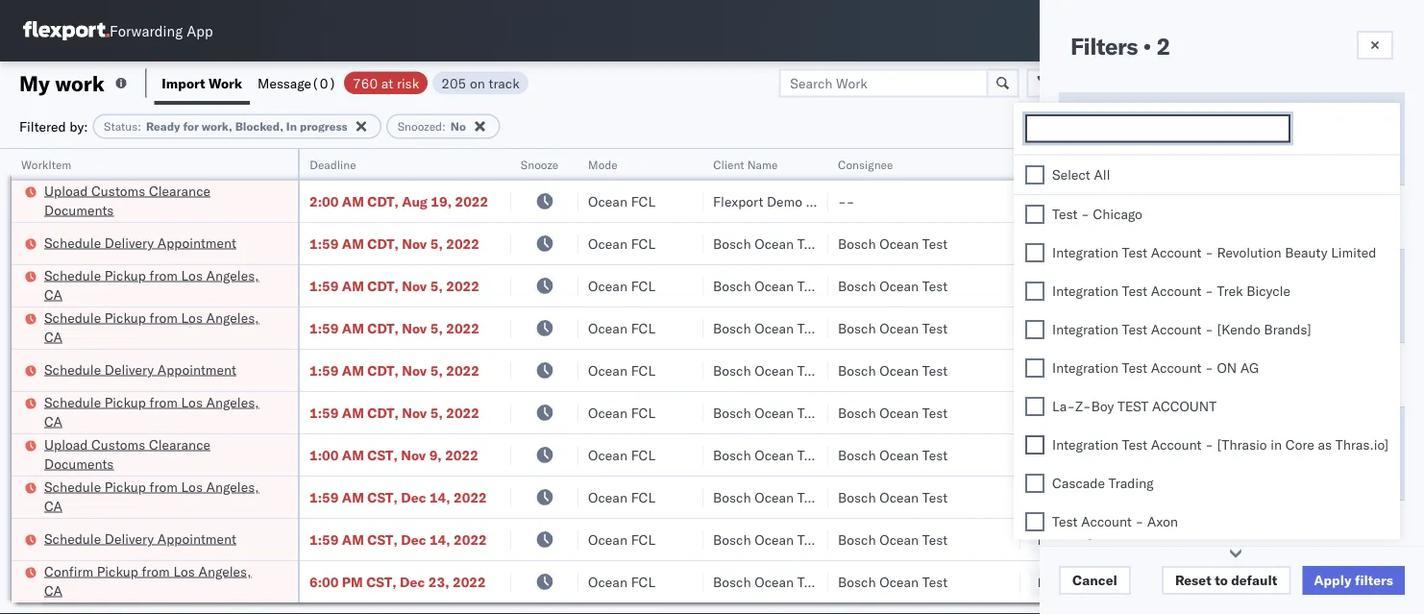 Task type: locate. For each thing, give the bounding box(es) containing it.
1 test123456 from the top
[[1309, 235, 1390, 252]]

flex-
[[1061, 193, 1102, 209], [1061, 235, 1102, 252], [1061, 277, 1102, 294], [1061, 320, 1102, 336], [1061, 362, 1102, 379], [1061, 404, 1102, 421], [1061, 446, 1102, 463], [1061, 489, 1102, 505], [1061, 531, 1102, 548], [1061, 573, 1102, 590]]

3 schedule pickup from los angeles, ca from the top
[[44, 394, 259, 430]]

hlxu6269489, down "limited"
[[1286, 277, 1384, 294]]

trek
[[1217, 282, 1243, 299]]

3 schedule delivery appointment button from the top
[[44, 529, 236, 550]]

1 ocean fcl from the top
[[588, 193, 655, 209]]

:
[[138, 119, 141, 134], [442, 119, 446, 134]]

1 vertical spatial 1:59 am cst, dec 14, 2022
[[309, 531, 487, 548]]

filtered by:
[[19, 118, 88, 135]]

upload customs clearance documents link for 2:00 am cdt, aug 19, 2022
[[44, 181, 273, 220]]

2 test123456 from the top
[[1309, 320, 1390, 336]]

None checkbox
[[1025, 243, 1045, 262], [1025, 281, 1045, 300], [1025, 320, 1045, 339], [1025, 358, 1045, 377], [1025, 396, 1045, 416], [1025, 243, 1045, 262], [1025, 281, 1045, 300], [1025, 320, 1045, 339], [1025, 358, 1045, 377], [1025, 396, 1045, 416]]

ag
[[1241, 359, 1259, 376]]

no down 205
[[451, 119, 466, 134]]

6 ocean fcl from the top
[[588, 404, 655, 421]]

1:59 for 3rd schedule pickup from los angeles, ca link from the bottom of the page
[[309, 320, 339, 336]]

numbers inside mbl/mawb numbers button
[[1379, 157, 1424, 172]]

5 cdt, from the top
[[367, 362, 399, 379]]

numbers inside container numbers
[[1184, 165, 1232, 179]]

8 flex- from the top
[[1061, 489, 1102, 505]]

5 ocean fcl from the top
[[588, 362, 655, 379]]

7 flex- from the top
[[1061, 446, 1102, 463]]

boy
[[1091, 397, 1114, 414]]

2 integration from the top
[[1052, 282, 1119, 299]]

1846748 up integration test account - on ag
[[1102, 320, 1161, 336]]

1 vertical spatial upload
[[44, 436, 88, 453]]

1 abcdefg7845654 from the top
[[1309, 489, 1424, 505]]

3 hlxu6269489, from the top
[[1286, 319, 1384, 336]]

schedule delivery appointment for 1:59 am cst, dec 14, 2022
[[44, 530, 236, 547]]

0 horizontal spatial no
[[451, 119, 466, 134]]

2 1:59 from the top
[[309, 277, 339, 294]]

batch action
[[1317, 74, 1401, 91]]

am for the schedule delivery appointment link associated with 1:59 am cst, dec 14, 2022
[[342, 531, 364, 548]]

bicycle
[[1247, 282, 1291, 299]]

4 ocean fcl from the top
[[588, 320, 655, 336]]

app
[[187, 22, 213, 40]]

1 vertical spatial mode
[[1071, 366, 1106, 383]]

client down z-
[[1071, 431, 1109, 447]]

customs for 1:00 am cst, nov 9, 2022
[[91, 436, 145, 453]]

1 schedule delivery appointment link from the top
[[44, 233, 236, 252]]

0 horizontal spatial client
[[713, 157, 744, 172]]

1 horizontal spatial mode
[[1071, 366, 1106, 383]]

account down the account
[[1151, 436, 1202, 453]]

lhuu7894563, uetu5238478 for 1:59 am cst, dec 14, 2022
[[1184, 530, 1380, 547]]

numbers for container numbers
[[1184, 165, 1232, 179]]

bosch ocean test
[[713, 235, 823, 252], [838, 235, 948, 252], [713, 277, 823, 294], [838, 277, 948, 294], [713, 320, 823, 336], [838, 320, 948, 336], [713, 362, 823, 379], [838, 362, 948, 379], [713, 404, 823, 421], [838, 404, 948, 421], [713, 446, 823, 463], [838, 446, 948, 463], [713, 489, 823, 505], [838, 489, 948, 505], [713, 531, 823, 548], [838, 531, 948, 548], [713, 573, 823, 590], [838, 573, 948, 590]]

hlxu8 for third the schedule pickup from los angeles, ca button from the bottom of the page
[[1388, 319, 1424, 336]]

1 vertical spatial risk
[[1089, 209, 1113, 225]]

6 flex- from the top
[[1061, 404, 1102, 421]]

account up integration test account - trek bicycle
[[1151, 244, 1202, 260]]

0 horizontal spatial numbers
[[1184, 165, 1232, 179]]

uetu5238478 right default
[[1287, 573, 1380, 590]]

2 schedule pickup from los angeles, ca button from the top
[[44, 308, 273, 348]]

1 vertical spatial upload customs clearance documents
[[44, 436, 210, 472]]

ca inside confirm pickup from los angeles, ca
[[44, 582, 62, 599]]

schedule
[[44, 234, 101, 251], [44, 267, 101, 283], [44, 309, 101, 326], [44, 361, 101, 378], [44, 394, 101, 410], [44, 478, 101, 495], [44, 530, 101, 547]]

ceau7522281, hlxu6269489, hlxu8
[[1184, 234, 1424, 251], [1184, 277, 1424, 294], [1184, 319, 1424, 336], [1184, 361, 1424, 378], [1184, 404, 1424, 420], [1184, 446, 1424, 463]]

1:59 am cdt, nov 5, 2022 for third the schedule pickup from los angeles, ca button
[[309, 404, 479, 421]]

1 documents from the top
[[44, 201, 114, 218]]

0 vertical spatial mode
[[588, 157, 618, 172]]

1 vertical spatial abcdefg7845654
[[1309, 531, 1424, 548]]

status up 3
[[1071, 115, 1112, 132]]

test123456 right in
[[1309, 446, 1390, 463]]

numbers for mbl/mawb numbers
[[1379, 157, 1424, 172]]

3 1846748 from the top
[[1102, 320, 1161, 336]]

4 hlxu6269489, from the top
[[1286, 361, 1384, 378]]

0 horizontal spatial snoozed
[[398, 119, 442, 134]]

2 appointment from the top
[[157, 361, 236, 378]]

1 vertical spatial appointment
[[157, 361, 236, 378]]

2 abcdefg7845654 from the top
[[1309, 531, 1424, 548]]

1 horizontal spatial client name
[[1071, 431, 1150, 447]]

0 vertical spatial dec
[[401, 489, 426, 505]]

schedule delivery appointment link for 1:59 am cst, dec 14, 2022
[[44, 529, 236, 548]]

upload
[[44, 182, 88, 199], [44, 436, 88, 453]]

5 1:59 am cdt, nov 5, 2022 from the top
[[309, 404, 479, 421]]

2 vertical spatial test123456
[[1309, 446, 1390, 463]]

6:00 pm cst, dec 23, 2022
[[309, 573, 486, 590]]

1 flex-1889466 from the top
[[1061, 489, 1161, 505]]

mode up z-
[[1071, 366, 1106, 383]]

1 vertical spatial schedule delivery appointment
[[44, 361, 236, 378]]

hlxu6269489,
[[1286, 234, 1384, 251], [1286, 277, 1384, 294], [1286, 319, 1384, 336], [1286, 361, 1384, 378], [1286, 404, 1384, 420], [1286, 446, 1384, 463]]

1846748 up the integration test account - [kendo brands]
[[1102, 277, 1161, 294]]

1 schedule from the top
[[44, 234, 101, 251]]

all
[[1094, 166, 1110, 183]]

at
[[1071, 209, 1085, 225]]

cdt,
[[367, 193, 399, 209], [367, 235, 399, 252], [367, 277, 399, 294], [367, 320, 399, 336], [367, 362, 399, 379], [367, 404, 399, 421]]

account up the integration test account - [kendo brands]
[[1151, 282, 1202, 299]]

1 vertical spatial lhuu7894563,
[[1184, 573, 1283, 590]]

6 fcl from the top
[[631, 404, 655, 421]]

resize handle column header for mode
[[680, 149, 703, 614]]

1 vertical spatial test123456
[[1309, 320, 1390, 336]]

cascade
[[1052, 474, 1105, 491]]

1 horizontal spatial numbers
[[1379, 157, 1424, 172]]

flex-1889466 up 'test account - axon'
[[1061, 489, 1161, 505]]

1846748 right z-
[[1102, 404, 1161, 421]]

1 schedule pickup from los angeles, ca from the top
[[44, 267, 259, 303]]

5 ca from the top
[[44, 582, 62, 599]]

forwarding app link
[[23, 21, 213, 40]]

1 vertical spatial upload customs clearance documents link
[[44, 435, 273, 473]]

ceau7522281, down trek
[[1184, 319, 1283, 336]]

0 vertical spatial lhuu7894563,
[[1184, 530, 1283, 547]]

test123456 down "limited"
[[1309, 320, 1390, 336]]

4 am from the top
[[342, 320, 364, 336]]

1 flex- from the top
[[1061, 193, 1102, 209]]

5,
[[430, 235, 443, 252], [430, 277, 443, 294], [430, 320, 443, 336], [430, 362, 443, 379], [430, 404, 443, 421]]

1 horizontal spatial snoozed
[[1071, 273, 1125, 290]]

resize handle column header for deadline
[[488, 149, 511, 614]]

ca
[[44, 286, 62, 303], [44, 328, 62, 345], [44, 413, 62, 430], [44, 497, 62, 514], [44, 582, 62, 599]]

cst, for confirm pickup from los angeles, ca
[[366, 573, 397, 590]]

Search Work text field
[[779, 69, 988, 98]]

0 vertical spatial schedule delivery appointment link
[[44, 233, 236, 252]]

numbers down container
[[1184, 165, 1232, 179]]

1:59 for 4th schedule pickup from los angeles, ca link from the bottom of the page
[[309, 277, 339, 294]]

status for status
[[1071, 115, 1112, 132]]

abcdefg7845654
[[1309, 489, 1424, 505], [1309, 531, 1424, 548], [1309, 573, 1424, 590]]

0 horizontal spatial status
[[104, 119, 138, 134]]

account down the integration test account - [kendo brands]
[[1151, 359, 1202, 376]]

cst, left 9,
[[367, 446, 398, 463]]

0 horizontal spatial :
[[138, 119, 141, 134]]

1 uetu5238478 from the top
[[1287, 530, 1380, 547]]

message
[[258, 74, 311, 91]]

1 vertical spatial 1889466
[[1102, 531, 1161, 548]]

7 schedule from the top
[[44, 530, 101, 547]]

5 fcl from the top
[[631, 362, 655, 379]]

0 vertical spatial clearance
[[149, 182, 210, 199]]

0 vertical spatial uetu5238478
[[1287, 530, 1380, 547]]

1:59 am cst, dec 14, 2022 up 6:00 pm cst, dec 23, 2022
[[309, 531, 487, 548]]

1 flex-1846748 from the top
[[1061, 235, 1161, 252]]

14, up the '23,'
[[429, 531, 450, 548]]

clearance
[[149, 182, 210, 199], [149, 436, 210, 453]]

5 flex-1846748 from the top
[[1061, 404, 1161, 421]]

mode right snooze
[[588, 157, 618, 172]]

hlxu6269489, down 'brands]'
[[1286, 361, 1384, 378]]

flex-1889466
[[1061, 489, 1161, 505], [1061, 531, 1161, 548], [1061, 573, 1161, 590]]

numbers up ymluw236679313
[[1379, 157, 1424, 172]]

1 am from the top
[[342, 193, 364, 209]]

departure
[[1071, 524, 1136, 541]]

integration test account - on ag
[[1052, 359, 1259, 376]]

consignee right demo
[[806, 193, 871, 209]]

thras.io]
[[1335, 436, 1389, 453]]

apply filters button
[[1302, 566, 1405, 595]]

delivery
[[105, 234, 154, 251], [105, 361, 154, 378], [105, 530, 154, 547]]

pickup inside confirm pickup from los angeles, ca
[[97, 563, 138, 579]]

1 upload customs clearance documents link from the top
[[44, 181, 273, 220]]

1 vertical spatial clearance
[[149, 436, 210, 453]]

2 vertical spatial dec
[[400, 573, 425, 590]]

1:59 am cst, dec 14, 2022 down 1:00 am cst, nov 9, 2022
[[309, 489, 487, 505]]

4 cdt, from the top
[[367, 320, 399, 336]]

0 vertical spatial upload
[[44, 182, 88, 199]]

account for [thrasio
[[1151, 436, 1202, 453]]

3 integration from the top
[[1052, 320, 1119, 337]]

account for trek
[[1151, 282, 1202, 299]]

1 horizontal spatial client
[[1071, 431, 1109, 447]]

0 vertical spatial consignee
[[838, 157, 893, 172]]

1 schedule delivery appointment from the top
[[44, 234, 236, 251]]

cdt, for upload customs clearance documents button associated with 2:00 am cdt, aug 19, 2022
[[367, 193, 399, 209]]

0 vertical spatial no
[[451, 119, 466, 134]]

schedule delivery appointment
[[44, 234, 236, 251], [44, 361, 236, 378], [44, 530, 236, 547]]

2 vertical spatial schedule delivery appointment
[[44, 530, 236, 547]]

resize handle column header for workitem
[[275, 149, 298, 614]]

flex id button
[[1021, 153, 1155, 172]]

1846748 up trading in the right bottom of the page
[[1102, 446, 1161, 463]]

fcl
[[631, 193, 655, 209], [631, 235, 655, 252], [631, 277, 655, 294], [631, 320, 655, 336], [631, 362, 655, 379], [631, 404, 655, 421], [631, 446, 655, 463], [631, 489, 655, 505], [631, 531, 655, 548], [631, 573, 655, 590]]

None text field
[[1032, 121, 1289, 138]]

0 vertical spatial upload customs clearance documents link
[[44, 181, 273, 220]]

1 vertical spatial documents
[[44, 455, 114, 472]]

1 1889466 from the top
[[1102, 489, 1161, 505]]

hlxu6269489, up as
[[1286, 404, 1384, 420]]

snoozed up deadline button
[[398, 119, 442, 134]]

1889466 up 'test account - axon'
[[1102, 489, 1161, 505]]

hlxu6269489, down bicycle in the right of the page
[[1286, 319, 1384, 336]]

0 horizontal spatial mode
[[588, 157, 618, 172]]

9 ocean fcl from the top
[[588, 531, 655, 548]]

0 vertical spatial 1889466
[[1102, 489, 1161, 505]]

my work
[[19, 70, 105, 96]]

0 horizontal spatial client name
[[713, 157, 778, 172]]

cst, right pm
[[366, 573, 397, 590]]

cdt, for third the schedule pickup from los angeles, ca button from the bottom of the page
[[367, 320, 399, 336]]

1846748 up test
[[1102, 362, 1161, 379]]

resize handle column header
[[275, 149, 298, 614], [488, 149, 511, 614], [555, 149, 579, 614], [680, 149, 703, 614], [805, 149, 828, 614], [998, 149, 1021, 614], [1151, 149, 1174, 614], [1276, 149, 1299, 614], [1390, 149, 1413, 614]]

confirm
[[44, 563, 93, 579]]

3
[[1092, 150, 1100, 167]]

1889466 down departure port
[[1102, 573, 1161, 590]]

mode
[[588, 157, 618, 172], [1071, 366, 1106, 383]]

lhuu7894563, for 6:00 pm cst, dec 23, 2022
[[1184, 573, 1283, 590]]

dec
[[401, 489, 426, 505], [401, 531, 426, 548], [400, 573, 425, 590]]

1 vertical spatial upload customs clearance documents button
[[44, 435, 273, 475]]

760
[[353, 74, 378, 91]]

client name down boy
[[1071, 431, 1150, 447]]

2 14, from the top
[[429, 531, 450, 548]]

my
[[19, 70, 50, 96]]

0 vertical spatial 14,
[[429, 489, 450, 505]]

lhuu7894563, uetu5238478 for 6:00 pm cst, dec 23, 2022
[[1184, 573, 1380, 590]]

1 vertical spatial uetu5238478
[[1287, 573, 1380, 590]]

9 flex- from the top
[[1061, 531, 1102, 548]]

205 on track
[[441, 74, 520, 91]]

client name
[[713, 157, 778, 172], [1071, 431, 1150, 447]]

3 appointment from the top
[[157, 530, 236, 547]]

container numbers
[[1184, 149, 1235, 179]]

blocked,
[[235, 119, 283, 134]]

name up demo
[[747, 157, 778, 172]]

delivery for 1:59 am cdt, nov 5, 2022
[[105, 361, 154, 378]]

2 resize handle column header from the left
[[488, 149, 511, 614]]

8 fcl from the top
[[631, 489, 655, 505]]

1 vertical spatial dec
[[401, 531, 426, 548]]

hlxu6269489, down ymluw236679313
[[1286, 234, 1384, 251]]

5 resize handle column header from the left
[[805, 149, 828, 614]]

ceau7522281,
[[1184, 234, 1283, 251], [1184, 277, 1283, 294], [1184, 319, 1283, 336], [1184, 361, 1283, 378], [1184, 404, 1283, 420], [1184, 446, 1283, 463]]

status
[[1071, 115, 1112, 132], [104, 119, 138, 134]]

account
[[1151, 244, 1202, 260], [1151, 282, 1202, 299], [1151, 320, 1202, 337], [1151, 359, 1202, 376], [1151, 436, 1202, 453], [1081, 513, 1132, 530]]

dec for schedule delivery appointment
[[401, 531, 426, 548]]

2 customs from the top
[[91, 436, 145, 453]]

ceau7522281, up no "button" at right
[[1184, 277, 1283, 294]]

(0)
[[311, 74, 336, 91]]

cdt, for third the schedule pickup from los angeles, ca button
[[367, 404, 399, 421]]

1 1:59 am cst, dec 14, 2022 from the top
[[309, 489, 487, 505]]

0 vertical spatial test123456
[[1309, 235, 1390, 252]]

client name button
[[703, 153, 809, 172]]

client inside button
[[713, 157, 744, 172]]

1:59 am cdt, nov 5, 2022 for first the schedule pickup from los angeles, ca button
[[309, 277, 479, 294]]

3 delivery from the top
[[105, 530, 154, 547]]

pickup
[[105, 267, 146, 283], [105, 309, 146, 326], [105, 394, 146, 410], [105, 478, 146, 495], [97, 563, 138, 579]]

test123456 for upload customs clearance documents
[[1309, 446, 1390, 463]]

from for 3rd schedule pickup from los angeles, ca link from the bottom of the page
[[150, 309, 178, 326]]

2 vertical spatial schedule delivery appointment link
[[44, 529, 236, 548]]

0 vertical spatial customs
[[91, 182, 145, 199]]

flex-1660288
[[1061, 193, 1161, 209]]

revolution
[[1217, 244, 1282, 260]]

2 vertical spatial delivery
[[105, 530, 154, 547]]

lhuu7894563, uetu5238478
[[1184, 530, 1380, 547], [1184, 573, 1380, 590]]

1660288
[[1102, 193, 1161, 209]]

0 vertical spatial flex-1889466
[[1061, 489, 1161, 505]]

5 1846748 from the top
[[1102, 404, 1161, 421]]

account down integration test account - trek bicycle
[[1151, 320, 1202, 337]]

2 upload customs clearance documents link from the top
[[44, 435, 273, 473]]

no down integration test account - trek bicycle
[[1092, 308, 1110, 324]]

flex
[[1030, 157, 1052, 172]]

at risk
[[1071, 209, 1113, 225]]

6 flex-1846748 from the top
[[1061, 446, 1161, 463]]

client name up flexport
[[713, 157, 778, 172]]

reset to default
[[1175, 572, 1277, 589]]

1 vertical spatial lhuu7894563, uetu5238478
[[1184, 573, 1380, 590]]

la-
[[1052, 397, 1075, 414]]

flexport. image
[[23, 21, 110, 40]]

1 vertical spatial 14,
[[429, 531, 450, 548]]

0 vertical spatial schedule delivery appointment button
[[44, 233, 236, 254]]

snoozed down at risk at the right
[[1071, 273, 1125, 290]]

1889466 for confirm pickup from los angeles, ca
[[1102, 573, 1161, 590]]

5 hlxu6269489, from the top
[[1286, 404, 1384, 420]]

abcdefg7845654 for schedule delivery appointment
[[1309, 531, 1424, 548]]

upload customs clearance documents link for 1:00 am cst, nov 9, 2022
[[44, 435, 273, 473]]

file exception
[[1097, 74, 1186, 91]]

workitem button
[[12, 153, 279, 172]]

2 vertical spatial abcdefg7845654
[[1309, 573, 1424, 590]]

0 vertical spatial appointment
[[157, 234, 236, 251]]

1 horizontal spatial status
[[1071, 115, 1112, 132]]

1 upload customs clearance documents button from the top
[[44, 181, 273, 222]]

1889466 for schedule delivery appointment
[[1102, 531, 1161, 548]]

test123456 down ymluw236679313
[[1309, 235, 1390, 252]]

1 vertical spatial flex-1889466
[[1061, 531, 1161, 548]]

6 resize handle column header from the left
[[998, 149, 1021, 614]]

2 schedule delivery appointment button from the top
[[44, 360, 236, 381]]

0 vertical spatial client
[[713, 157, 744, 172]]

1 vertical spatial customs
[[91, 436, 145, 453]]

0 vertical spatial documents
[[44, 201, 114, 218]]

integration for integration test account - [kendo brands]
[[1052, 320, 1119, 337]]

apply filters
[[1314, 572, 1393, 589]]

flex- for confirm pickup from los angeles, ca link
[[1061, 573, 1102, 590]]

: left ready
[[138, 119, 141, 134]]

14, down 9,
[[429, 489, 450, 505]]

0 vertical spatial upload customs clearance documents button
[[44, 181, 273, 222]]

0 vertical spatial upload customs clearance documents
[[44, 182, 210, 218]]

14, for schedule pickup from los angeles, ca
[[429, 489, 450, 505]]

None checkbox
[[1025, 165, 1045, 184], [1025, 204, 1045, 223], [1025, 435, 1045, 454], [1025, 473, 1045, 493], [1025, 512, 1045, 531], [1025, 165, 1045, 184], [1025, 204, 1045, 223], [1025, 435, 1045, 454], [1025, 473, 1045, 493], [1025, 512, 1045, 531]]

hlxu8 for upload customs clearance documents button related to 1:00 am cst, nov 9, 2022
[[1388, 446, 1424, 463]]

9 resize handle column header from the left
[[1390, 149, 1413, 614]]

1889466 down 'test account - axon'
[[1102, 531, 1161, 548]]

pm
[[342, 573, 363, 590]]

cst, up 6:00 pm cst, dec 23, 2022
[[367, 531, 398, 548]]

1 horizontal spatial :
[[442, 119, 446, 134]]

: down 205
[[442, 119, 446, 134]]

6 am from the top
[[342, 404, 364, 421]]

1 ceau7522281, hlxu6269489, hlxu8 from the top
[[1184, 234, 1424, 251]]

client up flexport
[[713, 157, 744, 172]]

0 vertical spatial snoozed
[[398, 119, 442, 134]]

1 vertical spatial no
[[1092, 308, 1110, 324]]

am for 1st schedule pickup from los angeles, ca link from the bottom
[[342, 489, 364, 505]]

upload customs clearance documents
[[44, 182, 210, 218], [44, 436, 210, 472]]

1 vertical spatial delivery
[[105, 361, 154, 378]]

1 lhuu7894563, from the top
[[1184, 530, 1283, 547]]

2 uetu5238478 from the top
[[1287, 573, 1380, 590]]

0 vertical spatial delivery
[[105, 234, 154, 251]]

resize handle column header for client name
[[805, 149, 828, 614]]

1 vertical spatial schedule delivery appointment link
[[44, 360, 236, 379]]

cst, for upload customs clearance documents
[[367, 446, 398, 463]]

4 integration from the top
[[1052, 359, 1119, 376]]

3 flex-1846748 from the top
[[1061, 320, 1161, 336]]

dec for confirm pickup from los angeles, ca
[[400, 573, 425, 590]]

1846748 down chicago
[[1102, 235, 1161, 252]]

1 vertical spatial schedule delivery appointment button
[[44, 360, 236, 381]]

dec for schedule pickup from los angeles, ca
[[401, 489, 426, 505]]

uetu5238478 up apply
[[1287, 530, 1380, 547]]

flex-1889466 down departure on the right
[[1061, 573, 1161, 590]]

name down test
[[1113, 431, 1150, 447]]

dec up 6:00 pm cst, dec 23, 2022
[[401, 531, 426, 548]]

ceau7522281, left core
[[1184, 446, 1283, 463]]

hlxu6269489, right in
[[1286, 446, 1384, 463]]

flex-1889466 down 'test account - axon'
[[1061, 531, 1161, 548]]

dec down 1:00 am cst, nov 9, 2022
[[401, 489, 426, 505]]

dec left the '23,'
[[400, 573, 425, 590]]

7 ocean fcl from the top
[[588, 446, 655, 463]]

2 vertical spatial flex-1889466
[[1061, 573, 1161, 590]]

0 vertical spatial schedule delivery appointment
[[44, 234, 236, 251]]

customs
[[91, 182, 145, 199], [91, 436, 145, 453]]

6 1:59 from the top
[[309, 489, 339, 505]]

uetu5238478
[[1287, 530, 1380, 547], [1287, 573, 1380, 590]]

1 vertical spatial client name
[[1071, 431, 1150, 447]]

ceau7522281, down the [kendo
[[1184, 361, 1283, 378]]

0 vertical spatial lhuu7894563, uetu5238478
[[1184, 530, 1380, 547]]

3 cdt, from the top
[[367, 277, 399, 294]]

2 vertical spatial appointment
[[157, 530, 236, 547]]

1 vertical spatial name
[[1113, 431, 1150, 447]]

0 vertical spatial client name
[[713, 157, 778, 172]]

track
[[489, 74, 520, 91]]

integration for integration test account - [thrasio in core as thras.io]
[[1052, 436, 1119, 453]]

cst,
[[367, 446, 398, 463], [367, 489, 398, 505], [367, 531, 398, 548], [366, 573, 397, 590]]

0 horizontal spatial risk
[[397, 74, 419, 91]]

filters
[[1355, 572, 1393, 589]]

integration for integration test account - on ag
[[1052, 359, 1119, 376]]

0 vertical spatial abcdefg7845654
[[1309, 489, 1424, 505]]

cst, down 1:00 am cst, nov 9, 2022
[[367, 489, 398, 505]]

mode button
[[579, 153, 684, 172]]

4 resize handle column header from the left
[[680, 149, 703, 614]]

1 vertical spatial client
[[1071, 431, 1109, 447]]

1 horizontal spatial no
[[1092, 308, 1110, 324]]

from inside confirm pickup from los angeles, ca
[[142, 563, 170, 579]]

ceau7522281, up [thrasio
[[1184, 404, 1283, 420]]

0 vertical spatial name
[[747, 157, 778, 172]]

flex-1889466 for confirm pickup from los angeles, ca
[[1061, 573, 1161, 590]]

1 integration from the top
[[1052, 244, 1119, 260]]

2 1889466 from the top
[[1102, 531, 1161, 548]]

2 flex-1846748 from the top
[[1061, 277, 1161, 294]]

2 lhuu7894563, uetu5238478 from the top
[[1184, 573, 1380, 590]]

0 vertical spatial 1:59 am cst, dec 14, 2022
[[309, 489, 487, 505]]

2 vertical spatial schedule delivery appointment button
[[44, 529, 236, 550]]

mode inside button
[[588, 157, 618, 172]]

5 integration from the top
[[1052, 436, 1119, 453]]

consignee inside button
[[838, 157, 893, 172]]

status right by:
[[104, 119, 138, 134]]

flex-1846748 button
[[1030, 230, 1165, 257], [1030, 230, 1165, 257], [1030, 272, 1165, 299], [1030, 272, 1165, 299], [1030, 315, 1165, 342], [1030, 315, 1165, 342], [1030, 357, 1165, 384], [1030, 357, 1165, 384], [1030, 399, 1165, 426], [1030, 399, 1165, 426], [1030, 442, 1165, 468], [1030, 442, 1165, 468]]

0 horizontal spatial name
[[747, 157, 778, 172]]

by:
[[69, 118, 88, 135]]

flex-1889466 for schedule delivery appointment
[[1061, 531, 1161, 548]]

id
[[1055, 157, 1066, 172]]

upload for 1:00 am cst, nov 9, 2022
[[44, 436, 88, 453]]

7 fcl from the top
[[631, 446, 655, 463]]

consignee up the --
[[838, 157, 893, 172]]

9,
[[429, 446, 442, 463]]

1 vertical spatial snoozed
[[1071, 273, 1125, 290]]

list box
[[1014, 155, 1400, 614]]

customs for 2:00 am cdt, aug 19, 2022
[[91, 182, 145, 199]]

3 schedule pickup from los angeles, ca link from the top
[[44, 393, 273, 431]]

z-
[[1075, 397, 1091, 414]]

1 : from the left
[[138, 119, 141, 134]]

•
[[1143, 32, 1151, 61]]

account
[[1152, 397, 1217, 414]]

2 vertical spatial 1889466
[[1102, 573, 1161, 590]]

hlxu8
[[1388, 234, 1424, 251], [1388, 277, 1424, 294], [1388, 319, 1424, 336], [1388, 361, 1424, 378], [1388, 404, 1424, 420], [1388, 446, 1424, 463]]

integration for integration test account - trek bicycle
[[1052, 282, 1119, 299]]

to
[[1215, 572, 1228, 589]]

upload customs clearance documents for 2:00 am cdt, aug 19, 2022
[[44, 182, 210, 218]]

limited
[[1331, 244, 1377, 260]]

ceau7522281, down caiu7969337
[[1184, 234, 1283, 251]]

4 hlxu8 from the top
[[1388, 361, 1424, 378]]

4 schedule pickup from los angeles, ca link from the top
[[44, 477, 273, 516]]



Task type: describe. For each thing, give the bounding box(es) containing it.
3 5, from the top
[[430, 320, 443, 336]]

deadline button
[[300, 153, 492, 172]]

status for status : ready for work, blocked, in progress
[[104, 119, 138, 134]]

1 fcl from the top
[[631, 193, 655, 209]]

ymluw236679313
[[1309, 193, 1424, 209]]

cst, for schedule delivery appointment
[[367, 531, 398, 548]]

1 horizontal spatial name
[[1113, 431, 1150, 447]]

4 5, from the top
[[430, 362, 443, 379]]

am for the upload customs clearance documents link related to 1:00 am cst, nov 9, 2022
[[342, 446, 364, 463]]

0 vertical spatial risk
[[397, 74, 419, 91]]

2 ceau7522281, from the top
[[1184, 277, 1283, 294]]

1 delivery from the top
[[105, 234, 154, 251]]

3 fcl from the top
[[631, 277, 655, 294]]

4 schedule pickup from los angeles, ca button from the top
[[44, 477, 273, 517]]

snoozed for snoozed : no
[[398, 119, 442, 134]]

6 hlxu6269489, from the top
[[1286, 446, 1384, 463]]

flex-1889466 for schedule pickup from los angeles, ca
[[1061, 489, 1161, 505]]

2 5, from the top
[[430, 277, 443, 294]]

cdt, for first the schedule pickup from los angeles, ca button
[[367, 277, 399, 294]]

name inside client name button
[[747, 157, 778, 172]]

[thrasio
[[1217, 436, 1267, 453]]

resize handle column header for container numbers
[[1276, 149, 1299, 614]]

port
[[1140, 524, 1167, 541]]

23,
[[428, 573, 449, 590]]

lhuu7894563, for 1:59 am cst, dec 14, 2022
[[1184, 530, 1283, 547]]

1:59 for third schedule pickup from los angeles, ca link from the top of the page
[[309, 404, 339, 421]]

work,
[[202, 119, 232, 134]]

4 ceau7522281, from the top
[[1184, 361, 1283, 378]]

1:00 am cst, nov 9, 2022
[[309, 446, 478, 463]]

appointment for 1:59 am cdt, nov 5, 2022
[[157, 361, 236, 378]]

snoozed : no
[[398, 119, 466, 134]]

clearance for 2:00 am cdt, aug 19, 2022
[[149, 182, 210, 199]]

cancel button
[[1059, 566, 1131, 595]]

3 button
[[1071, 144, 1393, 173]]

2 ca from the top
[[44, 328, 62, 345]]

am for third schedule pickup from los angeles, ca link from the top of the page
[[342, 404, 364, 421]]

client name inside button
[[713, 157, 778, 172]]

--
[[838, 193, 855, 209]]

2 schedule pickup from los angeles, ca from the top
[[44, 309, 259, 345]]

5 ceau7522281, hlxu6269489, hlxu8 from the top
[[1184, 404, 1424, 420]]

flex- for third schedule pickup from los angeles, ca link from the top of the page
[[1061, 404, 1102, 421]]

hlxu8 for first the schedule pickup from los angeles, ca button
[[1388, 277, 1424, 294]]

am for 1:59 am cdt, nov 5, 2022 the schedule delivery appointment link
[[342, 362, 364, 379]]

2 am from the top
[[342, 235, 364, 252]]

account for on
[[1151, 359, 1202, 376]]

test account - axon
[[1052, 513, 1178, 530]]

1 1:59 am cdt, nov 5, 2022 from the top
[[309, 235, 479, 252]]

departure port
[[1071, 524, 1167, 541]]

6 1846748 from the top
[[1102, 446, 1161, 463]]

select all
[[1052, 166, 1110, 183]]

from for third schedule pickup from los angeles, ca link from the top of the page
[[150, 394, 178, 410]]

resize handle column header for flex id
[[1151, 149, 1174, 614]]

los inside confirm pickup from los angeles, ca
[[173, 563, 195, 579]]

on
[[1217, 359, 1237, 376]]

: for snoozed
[[442, 119, 446, 134]]

batch action button
[[1287, 69, 1413, 98]]

status : ready for work, blocked, in progress
[[104, 119, 348, 134]]

resize handle column header for consignee
[[998, 149, 1021, 614]]

760 at risk
[[353, 74, 419, 91]]

reset to default button
[[1162, 566, 1291, 595]]

integration test account - trek bicycle
[[1052, 282, 1291, 299]]

brands]
[[1264, 320, 1312, 337]]

5 schedule from the top
[[44, 394, 101, 410]]

upload customs clearance documents button for 2:00 am cdt, aug 19, 2022
[[44, 181, 273, 222]]

3 ocean fcl from the top
[[588, 277, 655, 294]]

integration test account - [thrasio in core as thras.io]
[[1052, 436, 1389, 453]]

6:00
[[309, 573, 339, 590]]

3 ceau7522281, hlxu6269489, hlxu8 from the top
[[1184, 319, 1424, 336]]

2 schedule from the top
[[44, 267, 101, 283]]

1 5, from the top
[[430, 235, 443, 252]]

list box containing select all
[[1014, 155, 1400, 614]]

uetu5238478 for 1:59 am cst, dec 14, 2022
[[1287, 530, 1380, 547]]

account for [kendo
[[1151, 320, 1202, 337]]

1 ca from the top
[[44, 286, 62, 303]]

confirm pickup from los angeles, ca button
[[44, 562, 273, 602]]

1 hlxu8 from the top
[[1388, 234, 1424, 251]]

am for 2:00 am cdt, aug 19, 2022 the upload customs clearance documents link
[[342, 193, 364, 209]]

upload customs clearance documents button for 1:00 am cst, nov 9, 2022
[[44, 435, 273, 475]]

flexport demo consignee
[[713, 193, 871, 209]]

8 ocean fcl from the top
[[588, 489, 655, 505]]

3 ca from the top
[[44, 413, 62, 430]]

in
[[286, 119, 297, 134]]

on
[[470, 74, 485, 91]]

flex- for 4th schedule pickup from los angeles, ca link from the bottom of the page
[[1061, 277, 1102, 294]]

ready
[[146, 119, 180, 134]]

hlxu8 for schedule delivery appointment "button" related to 1:59 am cdt, nov 5, 2022
[[1388, 361, 1424, 378]]

upload customs clearance documents for 1:00 am cst, nov 9, 2022
[[44, 436, 210, 472]]

forwarding app
[[110, 22, 213, 40]]

2 schedule pickup from los angeles, ca link from the top
[[44, 308, 273, 346]]

integration for integration test account - revolution beauty limited
[[1052, 244, 1119, 260]]

3 schedule pickup from los angeles, ca button from the top
[[44, 393, 273, 433]]

work
[[209, 74, 242, 91]]

from for 1st schedule pickup from los angeles, ca link from the bottom
[[150, 478, 178, 495]]

1 appointment from the top
[[157, 234, 236, 251]]

default
[[1231, 572, 1277, 589]]

1 schedule pickup from los angeles, ca button from the top
[[44, 266, 273, 306]]

1 1:59 from the top
[[309, 235, 339, 252]]

2 1846748 from the top
[[1102, 277, 1161, 294]]

uetu5238478 for 6:00 pm cst, dec 23, 2022
[[1287, 573, 1380, 590]]

snoozed for snoozed
[[1071, 273, 1125, 290]]

6 schedule from the top
[[44, 478, 101, 495]]

2 hlxu6269489, from the top
[[1286, 277, 1384, 294]]

account down cascade trading
[[1081, 513, 1132, 530]]

action
[[1358, 74, 1401, 91]]

flexport
[[713, 193, 763, 209]]

cascade trading
[[1052, 474, 1154, 491]]

6 ceau7522281, hlxu6269489, hlxu8 from the top
[[1184, 446, 1424, 463]]

batch
[[1317, 74, 1355, 91]]

angeles, inside confirm pickup from los angeles, ca
[[198, 563, 251, 579]]

4 fcl from the top
[[631, 320, 655, 336]]

4 flex-1846748 from the top
[[1061, 362, 1161, 379]]

1:59 for 1st schedule pickup from los angeles, ca link from the bottom
[[309, 489, 339, 505]]

schedule delivery appointment button for 1:59 am cdt, nov 5, 2022
[[44, 360, 236, 381]]

reset
[[1175, 572, 1212, 589]]

flex id
[[1030, 157, 1066, 172]]

caiu7969337
[[1184, 192, 1274, 209]]

4 1846748 from the top
[[1102, 362, 1161, 379]]

2 ceau7522281, hlxu6269489, hlxu8 from the top
[[1184, 277, 1424, 294]]

1 schedule pickup from los angeles, ca link from the top
[[44, 266, 273, 304]]

documents for 2:00
[[44, 201, 114, 218]]

1:00
[[309, 446, 339, 463]]

2 flex- from the top
[[1061, 235, 1102, 252]]

am for 4th schedule pickup from los angeles, ca link from the bottom of the page
[[342, 277, 364, 294]]

from for 4th schedule pickup from los angeles, ca link from the bottom of the page
[[150, 267, 178, 283]]

no button
[[1071, 302, 1393, 331]]

1:59 for 1:59 am cdt, nov 5, 2022 the schedule delivery appointment link
[[309, 362, 339, 379]]

filters • 2
[[1071, 32, 1170, 61]]

integration test account - revolution beauty limited
[[1052, 244, 1377, 260]]

flex- for 2:00 am cdt, aug 19, 2022 the upload customs clearance documents link
[[1061, 193, 1102, 209]]

flex- for 1st schedule pickup from los angeles, ca link from the bottom
[[1061, 489, 1102, 505]]

work
[[55, 70, 105, 96]]

beauty
[[1285, 244, 1328, 260]]

4 schedule pickup from los angeles, ca from the top
[[44, 478, 259, 514]]

flex- for 1:59 am cdt, nov 5, 2022 the schedule delivery appointment link
[[1061, 362, 1102, 379]]

3 ceau7522281, from the top
[[1184, 319, 1283, 336]]

integration test account - [kendo brands]
[[1052, 320, 1312, 337]]

14, for schedule delivery appointment
[[429, 531, 450, 548]]

1:59 am cst, dec 14, 2022 for schedule delivery appointment
[[309, 531, 487, 548]]

[kendo
[[1217, 320, 1261, 337]]

1:59 am cst, dec 14, 2022 for schedule pickup from los angeles, ca
[[309, 489, 487, 505]]

1 vertical spatial consignee
[[806, 193, 871, 209]]

test - chicago
[[1052, 205, 1143, 222]]

exception
[[1124, 74, 1186, 91]]

for
[[183, 119, 199, 134]]

from for confirm pickup from los angeles, ca link
[[142, 563, 170, 579]]

1889466 for schedule pickup from los angeles, ca
[[1102, 489, 1161, 505]]

3 schedule from the top
[[44, 309, 101, 326]]

test123456 for schedule pickup from los angeles, ca
[[1309, 320, 1390, 336]]

flex- for 3rd schedule pickup from los angeles, ca link from the bottom of the page
[[1061, 320, 1102, 336]]

upload for 2:00 am cdt, aug 19, 2022
[[44, 182, 88, 199]]

message (0)
[[258, 74, 336, 91]]

container
[[1184, 149, 1235, 164]]

1:59 for the schedule delivery appointment link associated with 1:59 am cst, dec 14, 2022
[[309, 531, 339, 548]]

6 ceau7522281, from the top
[[1184, 446, 1283, 463]]

Search Shipments (/) text field
[[1056, 16, 1242, 45]]

10 ocean fcl from the top
[[588, 573, 655, 590]]

1 hlxu6269489, from the top
[[1286, 234, 1384, 251]]

hlxu8 for third the schedule pickup from los angeles, ca button
[[1388, 404, 1424, 420]]

1 1846748 from the top
[[1102, 235, 1161, 252]]

cst, for schedule pickup from los angeles, ca
[[367, 489, 398, 505]]

am for 3rd schedule pickup from los angeles, ca link from the bottom of the page
[[342, 320, 364, 336]]

in
[[1271, 436, 1282, 453]]

la-z-boy test account
[[1052, 397, 1217, 414]]

schedule delivery appointment for 1:59 am cdt, nov 5, 2022
[[44, 361, 236, 378]]

trading
[[1109, 474, 1154, 491]]

5 ceau7522281, from the top
[[1184, 404, 1283, 420]]

4 schedule from the top
[[44, 361, 101, 378]]

flex- for the upload customs clearance documents link related to 1:00 am cst, nov 9, 2022
[[1061, 446, 1102, 463]]

workitem
[[21, 157, 71, 172]]

consignee button
[[828, 153, 1001, 172]]

mbl/mawb
[[1309, 157, 1376, 172]]

clearance for 1:00 am cst, nov 9, 2022
[[149, 436, 210, 453]]

cancel
[[1072, 572, 1117, 589]]

4 ca from the top
[[44, 497, 62, 514]]

os button
[[1357, 9, 1401, 53]]

filters
[[1071, 32, 1138, 61]]

filtered
[[19, 118, 66, 135]]

10 fcl from the top
[[631, 573, 655, 590]]

delivery for 1:59 am cst, dec 14, 2022
[[105, 530, 154, 547]]

: for status
[[138, 119, 141, 134]]

2 cdt, from the top
[[367, 235, 399, 252]]

abcdefg7845654 for confirm pickup from los angeles, ca
[[1309, 573, 1424, 590]]

1 schedule delivery appointment button from the top
[[44, 233, 236, 254]]

1 horizontal spatial risk
[[1089, 209, 1113, 225]]

2:00 am cdt, aug 19, 2022
[[309, 193, 488, 209]]

apply
[[1314, 572, 1352, 589]]

aug
[[402, 193, 428, 209]]

2 ocean fcl from the top
[[588, 235, 655, 252]]

2:00
[[309, 193, 339, 209]]

demo
[[767, 193, 803, 209]]

mbl/mawb numbers
[[1309, 157, 1424, 172]]

appointment for 1:59 am cst, dec 14, 2022
[[157, 530, 236, 547]]

axon
[[1147, 513, 1178, 530]]

9 fcl from the top
[[631, 531, 655, 548]]

2 fcl from the top
[[631, 235, 655, 252]]

4 ceau7522281, hlxu6269489, hlxu8 from the top
[[1184, 361, 1424, 378]]

account for revolution
[[1151, 244, 1202, 260]]

no inside "button"
[[1092, 308, 1110, 324]]

schedule delivery appointment button for 1:59 am cst, dec 14, 2022
[[44, 529, 236, 550]]

deadline
[[309, 157, 356, 172]]

documents for 1:00
[[44, 455, 114, 472]]

1 ceau7522281, from the top
[[1184, 234, 1283, 251]]

3 resize handle column header from the left
[[555, 149, 579, 614]]

5 5, from the top
[[430, 404, 443, 421]]

schedule delivery appointment link for 1:59 am cdt, nov 5, 2022
[[44, 360, 236, 379]]

2
[[1157, 32, 1170, 61]]



Task type: vqa. For each thing, say whether or not it's contained in the screenshot.
4th 'LCL'
no



